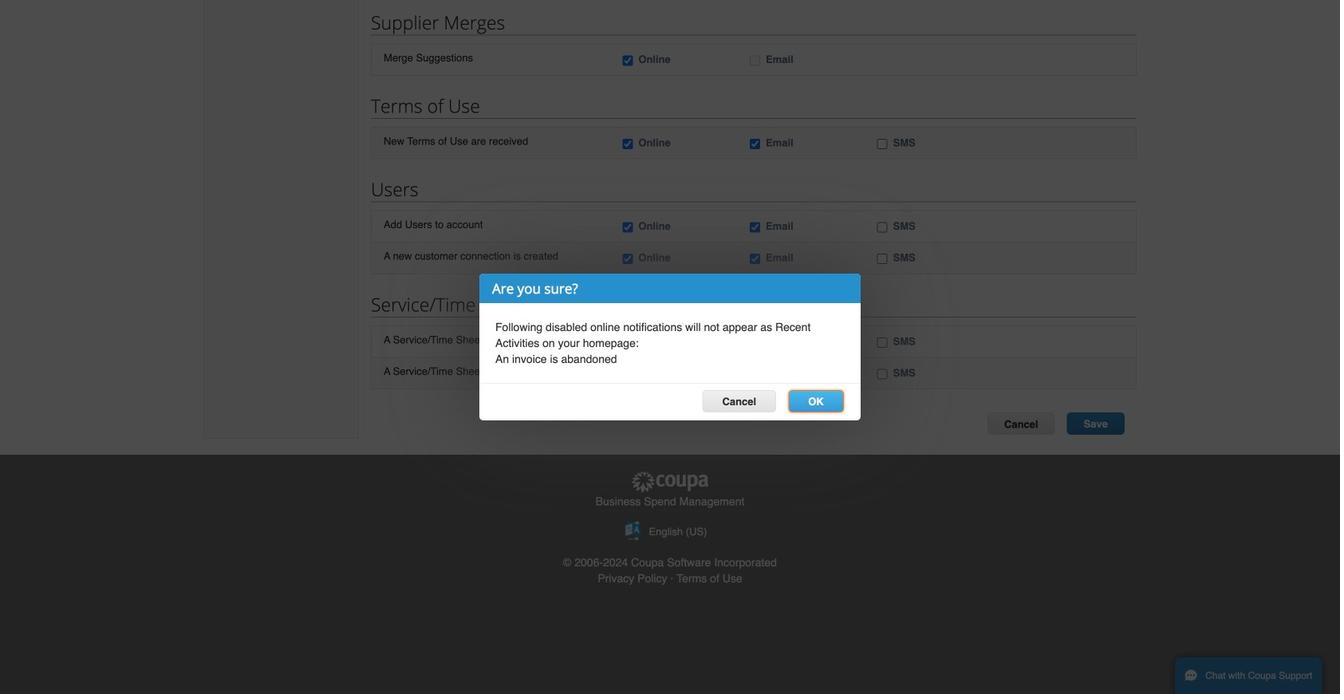 Task type: locate. For each thing, give the bounding box(es) containing it.
None checkbox
[[623, 55, 633, 66], [750, 139, 760, 149], [750, 222, 760, 233], [877, 222, 888, 233], [750, 254, 760, 264], [623, 337, 633, 348], [877, 337, 888, 348], [623, 55, 633, 66], [750, 139, 760, 149], [750, 222, 760, 233], [877, 222, 888, 233], [750, 254, 760, 264], [623, 337, 633, 348], [877, 337, 888, 348]]

None checkbox
[[750, 55, 760, 66], [623, 139, 633, 149], [877, 139, 888, 149], [623, 222, 633, 233], [623, 254, 633, 264], [877, 254, 888, 264], [877, 369, 888, 379], [750, 55, 760, 66], [623, 139, 633, 149], [877, 139, 888, 149], [623, 222, 633, 233], [623, 254, 633, 264], [877, 254, 888, 264], [877, 369, 888, 379]]

dialog
[[479, 274, 861, 420]]



Task type: vqa. For each thing, say whether or not it's contained in the screenshot.
checkbox
yes



Task type: describe. For each thing, give the bounding box(es) containing it.
coupa supplier portal image
[[630, 471, 710, 493]]



